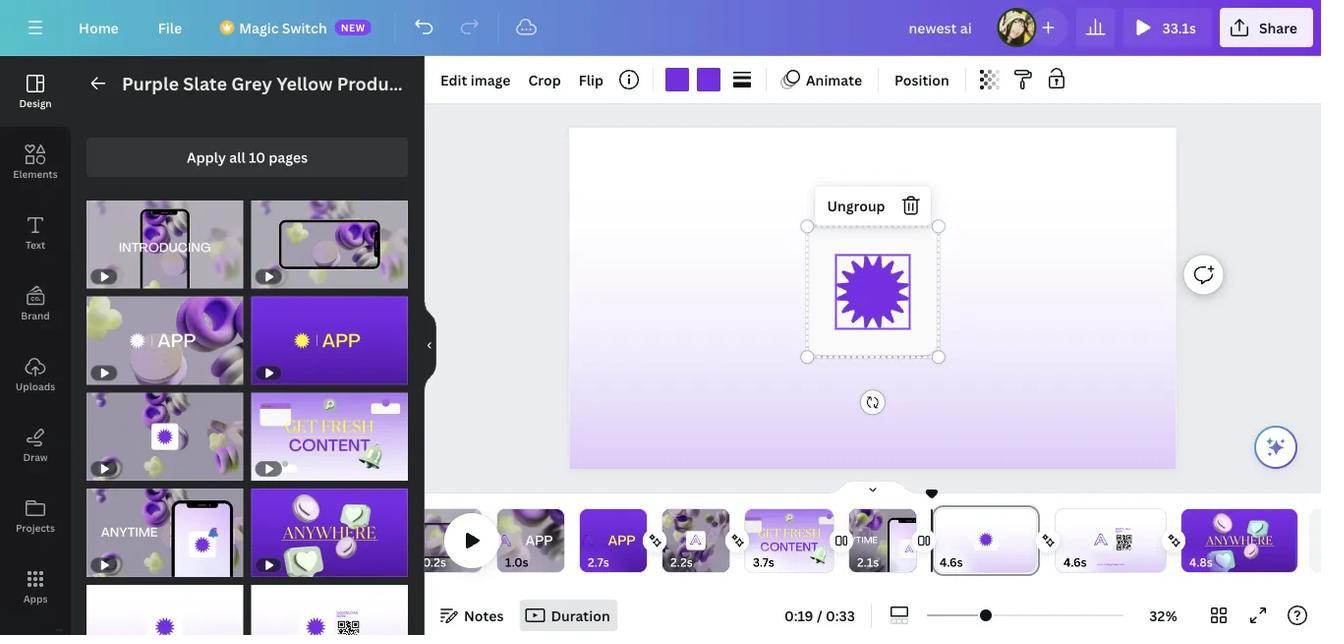 Task type: describe. For each thing, give the bounding box(es) containing it.
animate button
[[775, 64, 871, 95]]

draw button
[[0, 410, 71, 481]]

image
[[471, 70, 511, 89]]

trimming, end edge slider for 4.6s
[[1153, 509, 1167, 572]]

apply
[[187, 148, 226, 167]]

magic switch
[[239, 18, 327, 37]]

trimming, start edge slider for 4.8s
[[1182, 509, 1196, 572]]

0 horizontal spatial download now
[[828, 231, 910, 257]]

33.1s
[[1163, 18, 1197, 37]]

1.0s
[[506, 554, 529, 570]]

flip button
[[571, 64, 612, 95]]

1 vertical spatial download now
[[1117, 529, 1132, 533]]

trimming, start edge slider for 2.2s
[[663, 509, 677, 572]]

33.1s button
[[1124, 8, 1213, 47]]

anytime
[[838, 537, 878, 546]]

share
[[1260, 18, 1298, 37]]

trimming, start edge slider for 0.2s
[[415, 509, 429, 572]]

grey
[[231, 71, 272, 95]]

color group
[[662, 64, 725, 95]]

purple
[[122, 71, 179, 95]]

4.6s for second 4.6s button from right
[[940, 554, 964, 570]]

2.1s button
[[858, 553, 880, 572]]

trimming, end edge slider for 1.0s
[[551, 509, 565, 572]]

file
[[158, 18, 182, 37]]

anywhere
[[1207, 533, 1273, 549]]

ungroup button
[[820, 190, 894, 222]]

apply all 10 pages
[[187, 148, 308, 167]]

Design title text field
[[894, 8, 990, 47]]

2.2s
[[671, 554, 693, 570]]

1 app from the left
[[608, 536, 636, 549]]

projects
[[16, 521, 55, 535]]

Page title text field
[[972, 553, 980, 572]]

crop
[[529, 70, 561, 89]]

slate
[[183, 71, 227, 95]]

3.7s
[[753, 554, 775, 570]]

3.7s button
[[753, 553, 775, 572]]

0 vertical spatial now
[[828, 244, 863, 257]]

position button
[[887, 64, 958, 95]]

0.2s button
[[423, 553, 446, 572]]

uploads button
[[0, 339, 71, 410]]

2.7s
[[588, 554, 610, 570]]

duration button
[[520, 600, 618, 631]]

1 #7c2ae8 image from the left
[[666, 68, 689, 91]]

all
[[229, 148, 246, 167]]

share button
[[1221, 8, 1314, 47]]

elements button
[[0, 127, 71, 198]]

flip
[[579, 70, 604, 89]]

notes
[[464, 606, 504, 625]]

2 #7c2ae8 image from the left
[[697, 68, 721, 91]]

file button
[[142, 8, 198, 47]]

fresh
[[784, 525, 822, 542]]

content
[[761, 542, 819, 554]]

product
[[337, 71, 406, 95]]

1 #7c2ae8 image from the left
[[666, 68, 689, 91]]

home
[[79, 18, 119, 37]]

yellow
[[277, 71, 333, 95]]

trimming, end edge slider for 4.8s
[[1285, 509, 1298, 572]]

elements
[[13, 167, 58, 180]]

home link
[[63, 8, 135, 47]]

get
[[758, 525, 781, 542]]



Task type: vqa. For each thing, say whether or not it's contained in the screenshot.
Language: English (US) button
no



Task type: locate. For each thing, give the bounding box(es) containing it.
1 horizontal spatial 4.6s
[[1064, 554, 1087, 570]]

0 horizontal spatial 4.6s button
[[940, 553, 964, 572]]

32% button
[[1132, 600, 1196, 631]]

trimming, start edge slider for 2.1s
[[850, 509, 864, 572]]

4 trimming, end edge slider from the left
[[716, 509, 730, 572]]

trimming, start edge slider for 1.0s
[[498, 509, 511, 572]]

new
[[341, 21, 366, 34]]

download up www.reallygreatai.com
[[1117, 529, 1132, 531]]

anywhere button
[[1182, 509, 1300, 574]]

2.1s
[[858, 554, 880, 570]]

ungroup
[[828, 197, 886, 215]]

trimming, start edge slider right 2.7s
[[663, 509, 677, 572]]

app button for 1.0s
[[457, 503, 606, 579]]

main menu bar
[[0, 0, 1322, 56]]

app button for 2.7s
[[558, 509, 670, 572]]

trimming, end edge slider left the anytime
[[820, 509, 834, 572]]

trimming, start edge slider left page title text box
[[932, 509, 950, 572]]

1 horizontal spatial app
[[608, 536, 636, 549]]

0 horizontal spatial #7c2ae8 image
[[666, 68, 689, 91]]

9 trimming, start edge slider from the left
[[1182, 509, 1196, 572]]

text
[[25, 238, 45, 251]]

8 trimming, end edge slider from the left
[[1153, 509, 1167, 572]]

trimming, end edge slider right 0.2s
[[468, 509, 482, 572]]

2 app from the left
[[526, 536, 553, 549]]

4.6s left www.reallygreatai.com
[[1064, 554, 1087, 570]]

4.6s button
[[940, 553, 964, 572], [1064, 553, 1087, 572]]

video
[[478, 71, 528, 95]]

design button
[[0, 56, 71, 127]]

trimming, start edge slider right 0.2s
[[498, 509, 511, 572]]

6 trimming, end edge slider from the left
[[903, 509, 917, 572]]

trimming, end edge slider for 0.2s
[[468, 509, 482, 572]]

0 horizontal spatial #7c2ae8 image
[[666, 68, 689, 91]]

trimming, start edge slider right the "fresh"
[[850, 509, 864, 572]]

trimming, end edge slider for 2.7s
[[633, 509, 647, 572]]

now up www.reallygreatai.com
[[1117, 531, 1123, 533]]

0:33
[[826, 606, 856, 625]]

draw
[[23, 450, 48, 464]]

download down ungroup button
[[828, 231, 910, 244]]

hide image
[[424, 299, 437, 393]]

1.0s button
[[506, 553, 529, 572]]

4.6s
[[940, 554, 964, 570], [1064, 554, 1087, 570]]

canva assistant image
[[1265, 436, 1288, 459]]

0:19
[[785, 606, 814, 625]]

download
[[828, 231, 910, 244], [1117, 529, 1132, 531]]

4 trimming, start edge slider from the left
[[663, 509, 677, 572]]

0 horizontal spatial 4.6s
[[940, 554, 964, 570]]

position
[[895, 70, 950, 89]]

hide pages image
[[826, 480, 921, 496]]

1 4.6s button from the left
[[940, 553, 964, 572]]

apps button
[[0, 552, 71, 623]]

get fresh
[[758, 525, 822, 542]]

projects button
[[0, 481, 71, 552]]

#7c2ae8 image
[[666, 68, 689, 91], [697, 68, 721, 91]]

notes button
[[433, 600, 512, 631]]

1 trimming, end edge slider from the left
[[468, 509, 482, 572]]

trimming, end edge slider right page title text box
[[1023, 509, 1041, 572]]

brand button
[[0, 269, 71, 339]]

trimming, end edge slider
[[468, 509, 482, 572], [551, 509, 565, 572], [633, 509, 647, 572], [716, 509, 730, 572], [820, 509, 834, 572], [903, 509, 917, 572], [1023, 509, 1041, 572], [1153, 509, 1167, 572], [1285, 509, 1298, 572]]

edit image
[[441, 70, 511, 89]]

1 horizontal spatial #7c2ae8 image
[[697, 68, 721, 91]]

trimming, start edge slider inside the anytime button
[[850, 509, 864, 572]]

www.reallygreatai.com
[[1098, 564, 1125, 566]]

edit
[[441, 70, 468, 89]]

download now up www.reallygreatai.com
[[1117, 529, 1132, 533]]

trimming, end edge slider right 2.2s
[[716, 509, 730, 572]]

edit image button
[[433, 64, 519, 95]]

1 vertical spatial download
[[1117, 529, 1132, 531]]

trimming, start edge slider inside anywhere button
[[1182, 509, 1196, 572]]

now
[[828, 244, 863, 257], [1117, 531, 1123, 533]]

switch
[[282, 18, 327, 37]]

app up 2.7s
[[608, 536, 636, 549]]

0:19 / 0:33
[[785, 606, 856, 625]]

apply all 10 pages button
[[87, 138, 408, 177]]

trimming, start edge slider right 1.0s on the left of the page
[[580, 509, 594, 572]]

10
[[249, 148, 266, 167]]

4.8s button
[[1190, 553, 1213, 572]]

2 4.6s button from the left
[[1064, 553, 1087, 572]]

0.2s
[[423, 554, 446, 570]]

app up 1.0s on the left of the page
[[526, 536, 553, 549]]

4.8s
[[1190, 554, 1213, 570]]

purple slate grey yellow product launch video
[[122, 71, 528, 95]]

anytime button
[[827, 509, 939, 608]]

trimming, end edge slider for 2.1s
[[903, 509, 917, 572]]

trimming, start edge slider for 3.7s
[[746, 509, 759, 572]]

trimming, end edge slider left 4.8s at the bottom right
[[1153, 509, 1167, 572]]

trimming, end edge slider inside the anytime button
[[903, 509, 917, 572]]

side panel tab list
[[0, 56, 71, 635]]

0 horizontal spatial app
[[526, 536, 553, 549]]

animate
[[806, 70, 863, 89]]

1 4.6s from the left
[[940, 554, 964, 570]]

4.6s for first 4.6s button from the right
[[1064, 554, 1087, 570]]

1 horizontal spatial download now
[[1117, 529, 1132, 533]]

1 trimming, start edge slider from the left
[[415, 509, 429, 572]]

1 horizontal spatial 4.6s button
[[1064, 553, 1087, 572]]

0 vertical spatial download
[[828, 231, 910, 244]]

1 horizontal spatial download
[[1117, 529, 1132, 531]]

trimming, end edge slider for 3.7s
[[820, 509, 834, 572]]

download now
[[828, 231, 910, 257], [1117, 529, 1132, 533]]

9 trimming, end edge slider from the left
[[1285, 509, 1298, 572]]

duration
[[551, 606, 610, 625]]

2 4.6s from the left
[[1064, 554, 1087, 570]]

2.7s button
[[588, 553, 610, 572]]

3 trimming, end edge slider from the left
[[633, 509, 647, 572]]

trimming, start edge slider left 'content'
[[746, 509, 759, 572]]

purple slate grey yellow product launch video element
[[87, 201, 243, 289], [251, 201, 408, 289], [87, 297, 243, 385], [251, 297, 408, 385], [87, 393, 243, 481], [251, 393, 408, 481], [87, 489, 243, 577], [251, 489, 408, 577], [87, 585, 243, 635], [251, 585, 408, 635]]

trimming, start edge slider left the anywhere
[[1182, 509, 1196, 572]]

1 horizontal spatial now
[[1117, 531, 1123, 533]]

4.6s button left www.reallygreatai.com
[[1064, 553, 1087, 572]]

trimming, end edge slider inside anywhere button
[[1285, 509, 1298, 572]]

2.2s button
[[671, 553, 693, 572]]

brand
[[21, 309, 50, 322]]

6 trimming, start edge slider from the left
[[850, 509, 864, 572]]

trimming, start edge slider
[[415, 509, 429, 572], [498, 509, 511, 572], [580, 509, 594, 572], [663, 509, 677, 572], [746, 509, 759, 572], [850, 509, 864, 572], [932, 509, 950, 572], [1056, 509, 1070, 572], [1182, 509, 1196, 572]]

download now down ungroup button
[[828, 231, 910, 257]]

trimming, start edge slider left www.reallygreatai.com
[[1056, 509, 1070, 572]]

2 #7c2ae8 image from the left
[[697, 68, 721, 91]]

app button up duration button
[[457, 503, 606, 579]]

apps
[[23, 592, 48, 605]]

#7c2ae8 image
[[666, 68, 689, 91], [697, 68, 721, 91]]

design
[[19, 96, 52, 110]]

4.6s button left page title text box
[[940, 553, 964, 572]]

app
[[608, 536, 636, 549], [526, 536, 553, 549]]

0 vertical spatial download now
[[828, 231, 910, 257]]

7 trimming, end edge slider from the left
[[1023, 509, 1041, 572]]

0 horizontal spatial now
[[828, 244, 863, 257]]

now down ungroup button
[[828, 244, 863, 257]]

trimming, start edge slider for 2.7s
[[580, 509, 594, 572]]

trimming, end edge slider right 2.7s
[[633, 509, 647, 572]]

trimming, end edge slider for 2.2s
[[716, 509, 730, 572]]

trimming, start edge slider left 1.0s on the left of the page
[[415, 509, 429, 572]]

0 horizontal spatial download
[[828, 231, 910, 244]]

trimming, end edge slider inside app button
[[551, 509, 565, 572]]

2 trimming, end edge slider from the left
[[551, 509, 565, 572]]

8 trimming, start edge slider from the left
[[1056, 509, 1070, 572]]

7 trimming, start edge slider from the left
[[932, 509, 950, 572]]

2 trimming, start edge slider from the left
[[498, 509, 511, 572]]

launch
[[411, 71, 474, 95]]

/
[[817, 606, 823, 625]]

app button
[[457, 503, 606, 579], [558, 509, 670, 572]]

crop button
[[521, 64, 569, 95]]

trimming, end edge slider right 2.1s
[[903, 509, 917, 572]]

32%
[[1150, 606, 1178, 625]]

text button
[[0, 198, 71, 269]]

5 trimming, start edge slider from the left
[[746, 509, 759, 572]]

pages
[[269, 148, 308, 167]]

5 trimming, end edge slider from the left
[[820, 509, 834, 572]]

uploads
[[16, 380, 55, 393]]

trimming, end edge slider right the anywhere
[[1285, 509, 1298, 572]]

app button left 2.2s
[[558, 509, 670, 572]]

1 horizontal spatial #7c2ae8 image
[[697, 68, 721, 91]]

trimming, start edge slider for 4.6s
[[1056, 509, 1070, 572]]

1 vertical spatial now
[[1117, 531, 1123, 533]]

magic
[[239, 18, 279, 37]]

3 trimming, start edge slider from the left
[[580, 509, 594, 572]]

trimming, end edge slider right 1.0s on the left of the page
[[551, 509, 565, 572]]

4.6s left page title text box
[[940, 554, 964, 570]]



